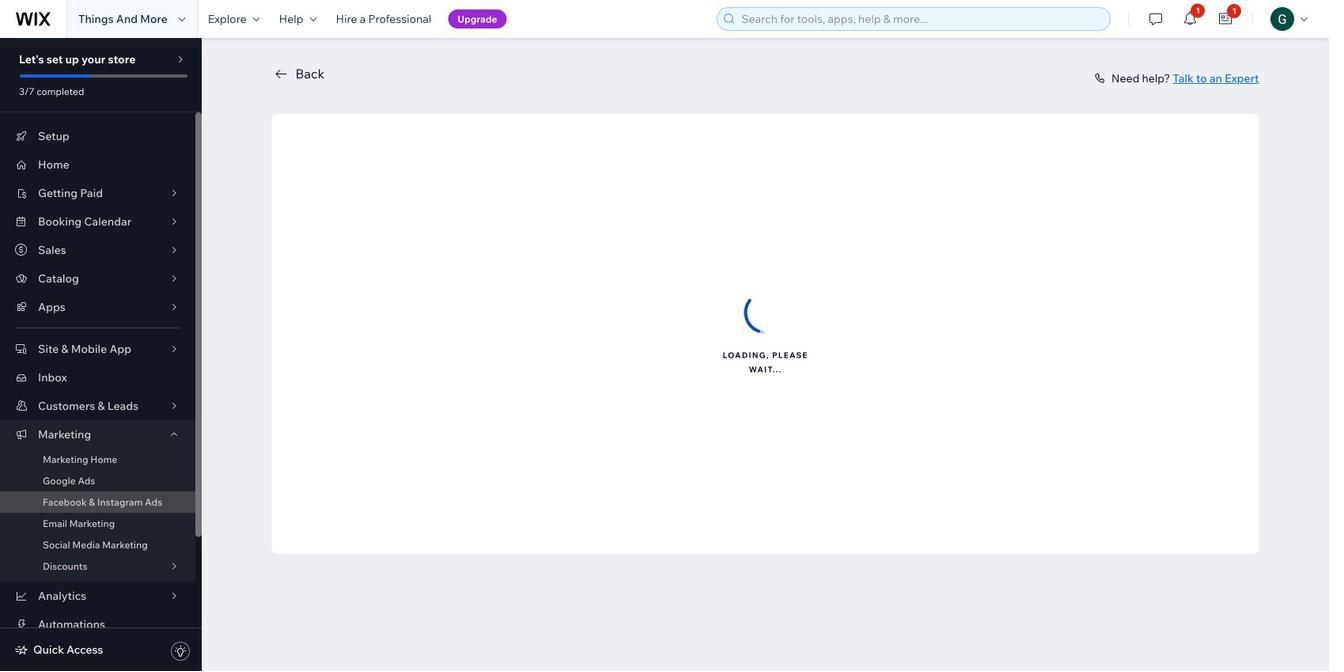 Task type: describe. For each thing, give the bounding box(es) containing it.
sidebar element
[[0, 38, 202, 671]]

Search for tools, apps, help & more... field
[[737, 8, 1106, 30]]



Task type: vqa. For each thing, say whether or not it's contained in the screenshot.
Sidebar element
yes



